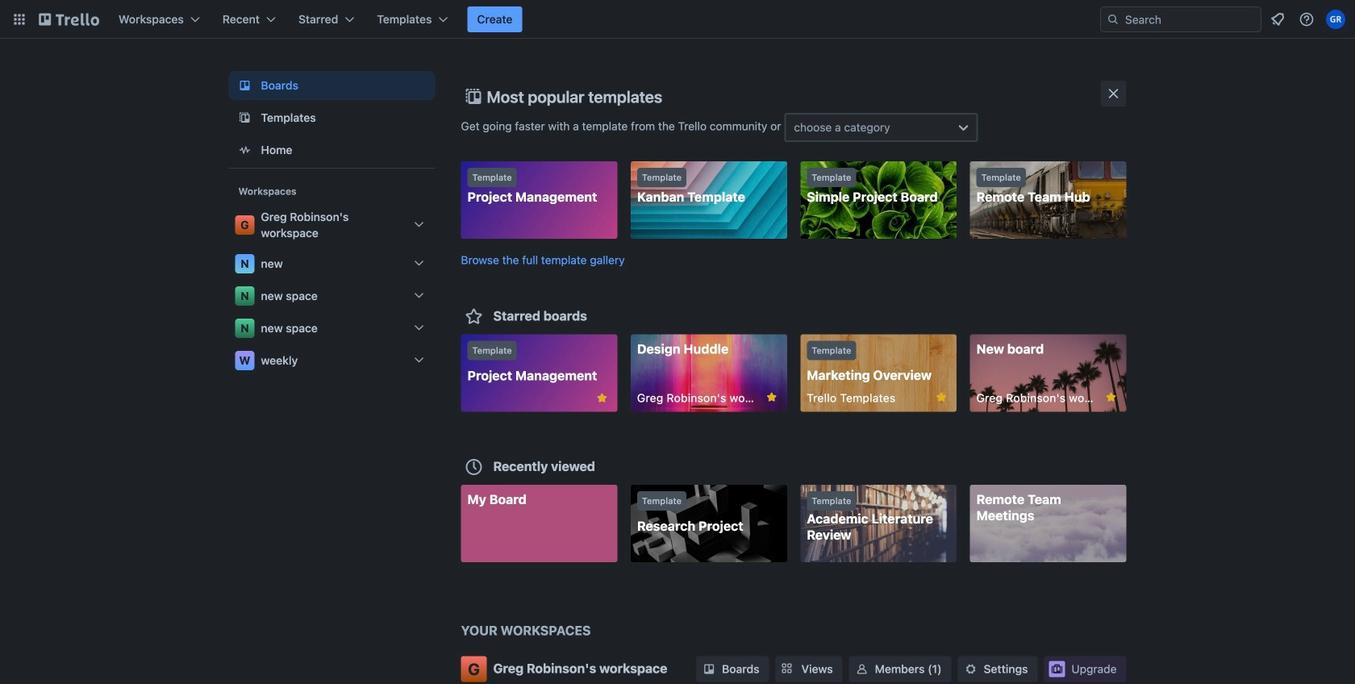 Task type: vqa. For each thing, say whether or not it's contained in the screenshot.
Back to home IMAGE
yes



Task type: locate. For each thing, give the bounding box(es) containing it.
greg robinson (gregrobinson96) image
[[1326, 10, 1346, 29]]

Search field
[[1120, 8, 1261, 31]]

primary element
[[0, 0, 1355, 39]]

home image
[[235, 140, 255, 160]]

search image
[[1107, 13, 1120, 26]]

open information menu image
[[1299, 11, 1315, 27]]

1 horizontal spatial click to unstar this board. it will be removed from your starred list. image
[[765, 390, 779, 405]]

sm image
[[963, 661, 979, 677]]

sm image
[[701, 661, 717, 677], [854, 661, 870, 677]]

click to unstar this board. it will be removed from your starred list. image
[[765, 390, 779, 405], [595, 391, 609, 405]]

1 horizontal spatial sm image
[[854, 661, 870, 677]]

template board image
[[235, 108, 255, 127]]

0 horizontal spatial sm image
[[701, 661, 717, 677]]



Task type: describe. For each thing, give the bounding box(es) containing it.
2 sm image from the left
[[854, 661, 870, 677]]

board image
[[235, 76, 255, 95]]

back to home image
[[39, 6, 99, 32]]

0 horizontal spatial click to unstar this board. it will be removed from your starred list. image
[[595, 391, 609, 405]]

0 notifications image
[[1268, 10, 1288, 29]]

1 sm image from the left
[[701, 661, 717, 677]]

click to unstar this board. it will be removed from your starred list. image
[[934, 390, 949, 405]]



